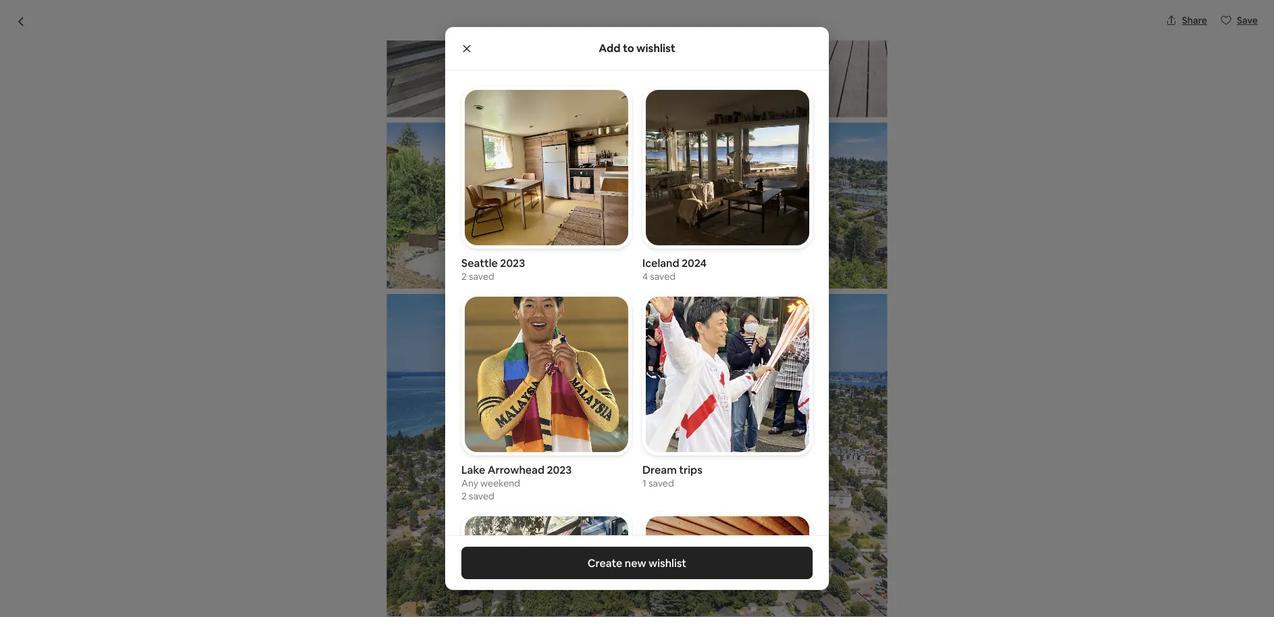 Task type: vqa. For each thing, say whether or not it's contained in the screenshot.
"Create New Wishlist"
yes



Task type: locate. For each thing, give the bounding box(es) containing it.
the right from
[[437, 587, 454, 601]]

both
[[300, 571, 324, 585]]

1 vertical spatial and
[[536, 587, 554, 601]]

wishlist
[[637, 41, 676, 55], [649, 556, 687, 570]]

wishlist for add to wishlist
[[637, 41, 676, 55]]

$110 left x
[[781, 581, 802, 594]]

2 $110 from the top
[[781, 581, 802, 594]]

listing image 16 image
[[387, 0, 888, 117], [387, 0, 888, 117]]

1 horizontal spatial and
[[536, 587, 554, 601]]

1 left the "bath"
[[381, 394, 386, 407]]

wishlist for seattle 2023, 2 saved group
[[462, 87, 632, 282]]

saved
[[469, 270, 495, 282], [650, 270, 676, 282], [649, 477, 674, 489], [469, 490, 495, 502]]

saved inside iceland 2024 4 saved
[[650, 270, 676, 282]]

2024
[[682, 256, 707, 270]]

2 inside seattle 2023 2 saved
[[462, 270, 467, 282]]

from
[[411, 587, 435, 601]]

1 horizontal spatial 2023
[[547, 463, 572, 476]]

and
[[372, 571, 391, 585], [536, 587, 554, 601]]

tree-
[[662, 571, 687, 585]]

listing image 19 image
[[387, 294, 888, 617], [387, 294, 888, 617]]

trips
[[679, 463, 703, 476]]

1 $110 from the top
[[781, 388, 811, 407]]

$110
[[781, 388, 811, 407], [781, 581, 802, 594]]

saved inside the dream trips 1 saved
[[649, 477, 674, 489]]

listing image 18 image
[[640, 123, 888, 289], [640, 123, 888, 289]]

2 vertical spatial 2
[[813, 581, 819, 594]]

0 vertical spatial wishlist
[[637, 41, 676, 55]]

setting
[[285, 587, 320, 601]]

the
[[400, 464, 414, 476], [437, 587, 454, 601]]

0 horizontal spatial seattle
[[462, 256, 498, 270]]

0 horizontal spatial 1
[[381, 394, 386, 407]]

2
[[462, 270, 467, 282], [462, 490, 467, 502], [813, 581, 819, 594]]

woodland studio | deck | kitchenettedog friendly image 5 image
[[832, 191, 1016, 349]]

by
[[430, 370, 447, 389]]

be
[[879, 552, 890, 565]]

convenient,
[[393, 571, 451, 585]]

lake arrowhead 2023 any weekend 2 saved
[[462, 463, 572, 502]]

west
[[474, 571, 500, 585]]

1 vertical spatial wishlist
[[649, 556, 687, 570]]

x
[[805, 581, 810, 594]]

with
[[379, 464, 398, 476]]

learn more about the host, vacasa western washington. image
[[663, 371, 701, 409], [663, 371, 701, 409]]

2 for seattle 2023 2 saved
[[462, 270, 467, 282]]

and up the steps
[[372, 571, 391, 585]]

0 vertical spatial 2023
[[500, 256, 525, 270]]

dialog containing share
[[0, 0, 1275, 617]]

lake
[[462, 463, 486, 476]]

reserve button
[[781, 509, 998, 542]]

1 vertical spatial 2
[[462, 490, 467, 502]]

0 vertical spatial 2
[[462, 270, 467, 282]]

0 vertical spatial 1
[[381, 394, 386, 407]]

dialog
[[0, 0, 1275, 617]]

the right the "with" on the bottom left
[[400, 464, 414, 476]]

check yourself in with the lockbox.
[[302, 464, 453, 476]]

0 horizontal spatial the
[[400, 464, 414, 476]]

seattle
[[462, 256, 498, 270], [502, 571, 538, 585]]

1 inside entire rental unit hosted by vacasa western washington 1 bath
[[381, 394, 386, 407]]

that's
[[323, 587, 351, 601]]

at
[[259, 571, 271, 585]]

steps
[[381, 587, 408, 601]]

$110 night
[[781, 388, 840, 407]]

1 vertical spatial 1
[[643, 477, 647, 489]]

any
[[462, 477, 479, 489]]

wishlist right to
[[637, 41, 676, 55]]

wishlist for create new wishlist
[[649, 556, 687, 570]]

1 inside the dream trips 1 saved
[[643, 477, 647, 489]]

woodland studio | deck | kitchenettedog friendly image 3 image
[[643, 191, 827, 349]]

1 horizontal spatial seattle
[[502, 571, 538, 585]]

0 horizontal spatial 2023
[[500, 256, 525, 270]]

hosted
[[377, 370, 427, 389]]

1 vertical spatial seattle
[[502, 571, 538, 585]]

2 for $110 x 2 nights
[[813, 581, 819, 594]]

1 down dream
[[643, 477, 647, 489]]

0 vertical spatial $110
[[781, 388, 811, 407]]

wishlist up tree-
[[649, 556, 687, 570]]

1 horizontal spatial the
[[437, 587, 454, 601]]

2023
[[500, 256, 525, 270], [547, 463, 572, 476]]

listing image 17 image
[[387, 123, 635, 289], [387, 123, 635, 289]]

wishlist inside button
[[649, 556, 687, 570]]

california
[[259, 603, 306, 617]]

0 vertical spatial seattle
[[462, 256, 498, 270]]

in
[[369, 464, 377, 476]]

saved for seattle
[[469, 270, 495, 282]]

iceland 2024 4 saved
[[643, 256, 707, 282]]

beautiful,
[[613, 571, 660, 585]]

1 vertical spatial $110
[[781, 581, 802, 594]]

0 horizontal spatial and
[[372, 571, 391, 585]]

save button
[[1216, 9, 1264, 32]]

$110 left night
[[781, 388, 811, 407]]

2023 inside seattle 2023 2 saved
[[500, 256, 525, 270]]

dream
[[643, 463, 677, 476]]

wishlist for lake arrowhead 2023, dates for any weekend, 2 saved group
[[462, 293, 632, 502]]

saved for iceland
[[650, 270, 676, 282]]

2 inside lake arrowhead 2023 any weekend 2 saved
[[462, 490, 467, 502]]

1
[[381, 394, 386, 407], [643, 477, 647, 489]]

$110 for $110 x 2 nights
[[781, 581, 802, 594]]

1 vertical spatial the
[[437, 587, 454, 601]]

saved inside seattle 2023 2 saved
[[469, 270, 495, 282]]

peaceful
[[326, 571, 370, 585]]

saved inside lake arrowhead 2023 any weekend 2 saved
[[469, 490, 495, 502]]

won't
[[852, 552, 877, 565]]

dream trips 1 saved
[[643, 463, 703, 489]]

reserve
[[869, 518, 910, 532]]

and down studio
[[536, 587, 554, 601]]

1 horizontal spatial 1
[[643, 477, 647, 489]]

1 vertical spatial 2023
[[547, 463, 572, 476]]

arrowhead
[[488, 463, 545, 476]]

mere
[[353, 587, 379, 601]]

bath
[[388, 394, 411, 407]]

seattle inside at once both peaceful and convenient, this west seattle studio offers a beautiful, tree- lined setting that's mere steps from the shops, eateries, and other necessities of california avenue.
[[502, 571, 538, 585]]



Task type: describe. For each thing, give the bounding box(es) containing it.
avenue.
[[309, 603, 348, 617]]

$110 x 2 nights button
[[781, 581, 852, 594]]

wishlist for iceland 2024, 4 saved group
[[643, 87, 813, 282]]

eateries,
[[491, 587, 533, 601]]

woodland studio | deck | kitchenettedog friendly image 1 image
[[259, 22, 637, 349]]

yet
[[931, 552, 945, 565]]

of
[[644, 587, 654, 601]]

necessities
[[586, 587, 641, 601]]

lined
[[259, 587, 283, 601]]

0 vertical spatial the
[[400, 464, 414, 476]]

new
[[625, 556, 647, 570]]

charged
[[892, 552, 929, 565]]

other
[[557, 587, 584, 601]]

nights
[[821, 581, 852, 594]]

entire rental unit hosted by vacasa western washington 1 bath
[[259, 370, 650, 407]]

wishlist for dream trips, 1 saved group
[[643, 293, 813, 489]]

studio
[[540, 571, 571, 585]]

create
[[588, 556, 623, 570]]

the inside at once both peaceful and convenient, this west seattle studio offers a beautiful, tree- lined setting that's mere steps from the shops, eateries, and other necessities of california avenue.
[[437, 587, 454, 601]]

11/3/2023 button
[[781, 423, 998, 461]]

add to wishlist
[[599, 41, 676, 55]]

create new wishlist
[[588, 556, 687, 570]]

rental
[[303, 370, 344, 389]]

add
[[599, 41, 621, 55]]

$110 x 2 nights
[[781, 581, 852, 594]]

western washington
[[503, 370, 650, 389]]

create new wishlist button
[[462, 547, 813, 579]]

11/3/2023
[[789, 440, 831, 452]]

share button
[[1161, 9, 1213, 32]]

check
[[302, 464, 330, 476]]

to
[[623, 41, 635, 55]]

this
[[454, 571, 472, 585]]

save
[[1238, 14, 1259, 26]]

you won't be charged yet
[[834, 552, 945, 565]]

woodland studio | deck | kitchenettedog friendly image 4 image
[[832, 22, 1016, 186]]

lockbox.
[[416, 464, 453, 476]]

yourself
[[332, 464, 367, 476]]

seattle inside seattle 2023 2 saved
[[462, 256, 498, 270]]

seattle 2023 2 saved
[[462, 256, 525, 282]]

you
[[834, 552, 850, 565]]

night
[[814, 392, 840, 406]]

shops,
[[457, 587, 488, 601]]

weekend
[[481, 477, 521, 489]]

share
[[1183, 14, 1208, 26]]

vacasa
[[450, 370, 500, 389]]

at once both peaceful and convenient, this west seattle studio offers a beautiful, tree- lined setting that's mere steps from the shops, eateries, and other necessities of california avenue.
[[259, 571, 687, 617]]

entire
[[259, 370, 300, 389]]

4
[[643, 270, 648, 282]]

offers
[[574, 571, 603, 585]]

2023 inside lake arrowhead 2023 any weekend 2 saved
[[547, 463, 572, 476]]

iceland
[[643, 256, 680, 270]]

unit
[[347, 370, 374, 389]]

woodland studio | deck | kitchenettedog friendly image 2 image
[[643, 22, 827, 186]]

saved for dream
[[649, 477, 674, 489]]

a
[[605, 571, 611, 585]]

add to wishlist dialog
[[445, 27, 829, 617]]

0 vertical spatial and
[[372, 571, 391, 585]]

once
[[273, 571, 298, 585]]

$110 for $110 night
[[781, 388, 811, 407]]



